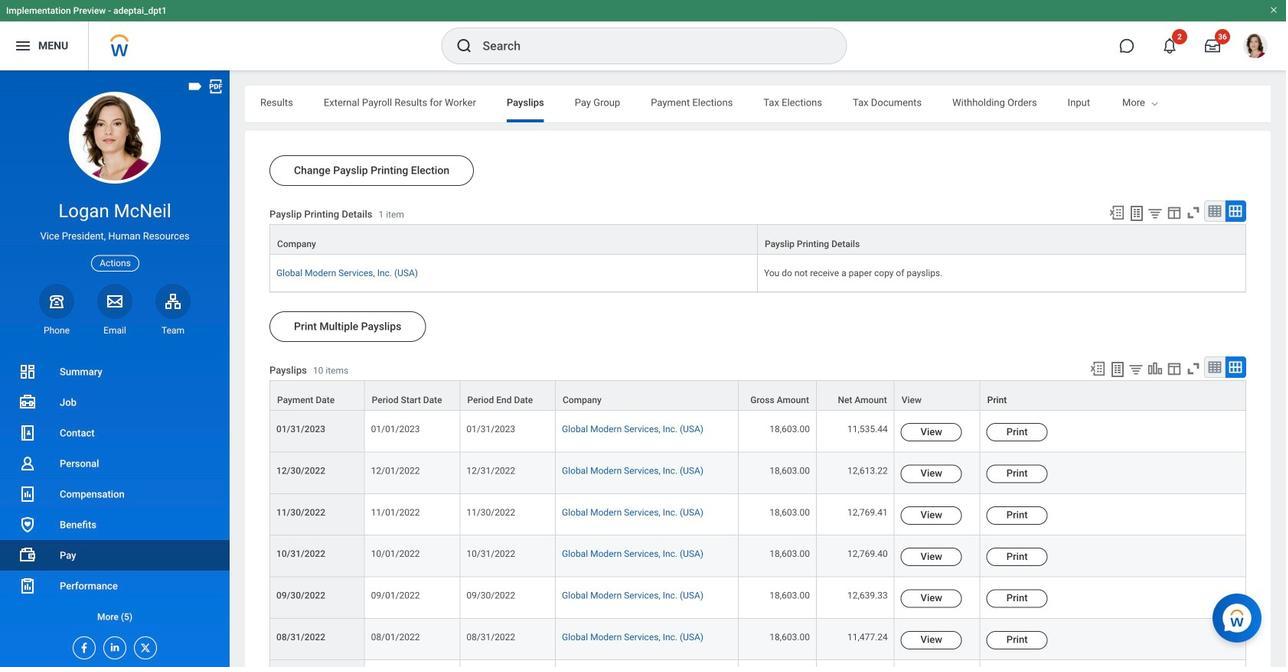 Task type: vqa. For each thing, say whether or not it's contained in the screenshot.
facebook "image"
yes



Task type: describe. For each thing, give the bounding box(es) containing it.
click to view/edit grid preferences image
[[1166, 204, 1183, 221]]

phone image
[[46, 292, 67, 311]]

1 fullscreen image from the top
[[1185, 204, 1202, 221]]

close environment banner image
[[1270, 5, 1279, 15]]

profile logan mcneil image
[[1244, 34, 1268, 61]]

justify image
[[14, 37, 32, 55]]

export to excel image
[[1109, 204, 1126, 221]]

email logan mcneil element
[[97, 325, 132, 337]]

expand table image
[[1228, 204, 1244, 219]]

2 cell from the left
[[460, 661, 556, 668]]

click to view/edit grid preferences image
[[1166, 361, 1183, 378]]

Search Workday  search field
[[483, 29, 815, 63]]

2 row from the top
[[270, 255, 1247, 293]]

9 row from the top
[[270, 619, 1247, 661]]

6 row from the top
[[270, 495, 1247, 536]]

pay image
[[18, 547, 37, 565]]

personal image
[[18, 455, 37, 473]]

toolbar for 1st row
[[1102, 201, 1247, 224]]

1 row from the top
[[270, 224, 1247, 256]]

6 cell from the left
[[895, 661, 981, 668]]

3 cell from the left
[[556, 661, 739, 668]]

facebook image
[[74, 638, 90, 655]]

contact image
[[18, 424, 37, 443]]

compensation image
[[18, 485, 37, 504]]

5 row from the top
[[270, 453, 1247, 495]]

mail image
[[106, 292, 124, 311]]

benefits image
[[18, 516, 37, 534]]

4 cell from the left
[[739, 661, 817, 668]]

team logan mcneil element
[[155, 325, 191, 337]]

7 cell from the left
[[981, 661, 1247, 668]]



Task type: locate. For each thing, give the bounding box(es) containing it.
row header
[[270, 661, 365, 668]]

select to filter grid data image
[[1147, 205, 1164, 221]]

job image
[[18, 394, 37, 412]]

banner
[[0, 0, 1286, 70]]

5 cell from the left
[[817, 661, 895, 668]]

toolbar
[[1102, 201, 1247, 224], [1083, 357, 1247, 381]]

row
[[270, 224, 1247, 256], [270, 255, 1247, 293], [270, 381, 1247, 411], [270, 411, 1247, 453], [270, 453, 1247, 495], [270, 495, 1247, 536], [270, 536, 1247, 578], [270, 578, 1247, 619], [270, 619, 1247, 661], [270, 661, 1247, 668]]

notifications large image
[[1162, 38, 1178, 54]]

export to excel image
[[1090, 361, 1106, 378]]

10 row from the top
[[270, 661, 1247, 668]]

table image
[[1208, 204, 1223, 219]]

export to worksheets image
[[1128, 204, 1146, 223]]

2 fullscreen image from the top
[[1185, 361, 1202, 378]]

tab list
[[245, 86, 1286, 123]]

inbox large image
[[1205, 38, 1221, 54]]

3 row from the top
[[270, 381, 1247, 411]]

1 cell from the left
[[365, 661, 460, 668]]

0 vertical spatial fullscreen image
[[1185, 204, 1202, 221]]

performance image
[[18, 577, 37, 596]]

expand table image
[[1228, 360, 1244, 375]]

1 vertical spatial fullscreen image
[[1185, 361, 1202, 378]]

table image
[[1208, 360, 1223, 375]]

x image
[[135, 638, 152, 655]]

0 vertical spatial toolbar
[[1102, 201, 1247, 224]]

navigation pane region
[[0, 70, 230, 668]]

4 row from the top
[[270, 411, 1247, 453]]

view team image
[[164, 292, 182, 311]]

column header
[[270, 224, 758, 256]]

fullscreen image right click to view/edit grid preferences image at the bottom right of the page
[[1185, 361, 1202, 378]]

summary image
[[18, 363, 37, 381]]

8 row from the top
[[270, 578, 1247, 619]]

fullscreen image right click to view/edit grid preferences icon
[[1185, 204, 1202, 221]]

1 vertical spatial toolbar
[[1083, 357, 1247, 381]]

fullscreen image
[[1185, 204, 1202, 221], [1185, 361, 1202, 378]]

search image
[[455, 37, 474, 55]]

7 row from the top
[[270, 536, 1247, 578]]

view printable version (pdf) image
[[208, 78, 224, 95]]

linkedin image
[[104, 638, 121, 654]]

phone logan mcneil element
[[39, 325, 74, 337]]

export to worksheets image
[[1109, 361, 1127, 379]]

select to filter grid data image
[[1128, 361, 1145, 378]]

cell
[[365, 661, 460, 668], [460, 661, 556, 668], [556, 661, 739, 668], [739, 661, 817, 668], [817, 661, 895, 668], [895, 661, 981, 668], [981, 661, 1247, 668]]

tag image
[[187, 78, 204, 95]]

toolbar for 8th row from the bottom of the page
[[1083, 357, 1247, 381]]

list
[[0, 357, 230, 633]]



